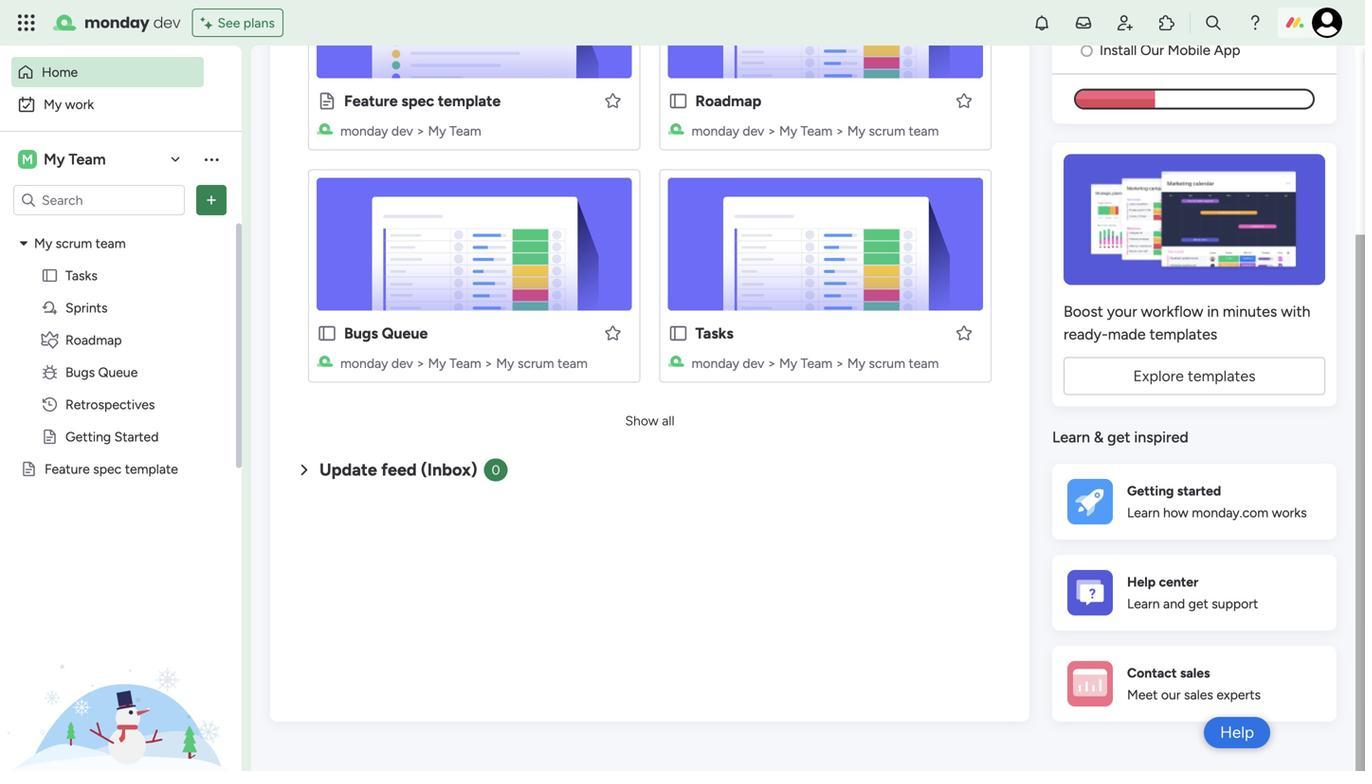 Task type: describe. For each thing, give the bounding box(es) containing it.
lottie animation image
[[0, 580, 242, 771]]

template inside quick search results list box
[[438, 92, 501, 110]]

team for bugs queue
[[450, 355, 482, 371]]

workflow
[[1142, 302, 1204, 320]]

team for roadmap
[[909, 123, 940, 139]]

roadmap inside quick search results list box
[[696, 92, 762, 110]]

update
[[320, 460, 377, 480]]

home link
[[11, 57, 204, 87]]

select product image
[[17, 13, 36, 32]]

0
[[492, 462, 500, 478]]

add to favorites image for tasks
[[955, 323, 974, 342]]

public board image for feature spec template
[[317, 91, 338, 111]]

my work
[[44, 96, 94, 112]]

0 horizontal spatial feature
[[45, 461, 90, 477]]

circle o image
[[1081, 43, 1094, 58]]

workspace options image
[[202, 150, 221, 169]]

show all
[[626, 413, 675, 429]]

team for bugs queue
[[558, 355, 588, 371]]

your
[[1108, 302, 1138, 320]]

caret down image
[[20, 237, 28, 250]]

workspace selection element
[[18, 148, 109, 171]]

my team
[[44, 150, 106, 168]]

monday dev > my team
[[341, 123, 482, 139]]

add to favorites image for feature spec template
[[604, 91, 623, 110]]

public board image for bugs queue
[[317, 323, 338, 344]]

mobile
[[1168, 42, 1211, 59]]

1 vertical spatial bugs queue
[[65, 364, 138, 380]]

get inside help center learn and get support
[[1189, 596, 1209, 612]]

install our mobile app link
[[1081, 40, 1338, 61]]

scrum for bugs queue
[[518, 355, 554, 371]]

explore
[[1134, 367, 1185, 385]]

getting started
[[65, 429, 159, 445]]

install our mobile app
[[1100, 42, 1241, 59]]

0 vertical spatial sales
[[1181, 665, 1211, 681]]

app
[[1215, 42, 1241, 59]]

team inside workspace selection 'element'
[[69, 150, 106, 168]]

center
[[1160, 574, 1199, 590]]

help image
[[1246, 13, 1265, 32]]

dev for bugs queue
[[392, 355, 413, 371]]

maria williams image
[[1313, 8, 1343, 38]]

0 horizontal spatial spec
[[93, 461, 122, 477]]

support
[[1213, 596, 1259, 612]]

public board image for roadmap
[[668, 91, 689, 111]]

explore templates button
[[1064, 357, 1326, 395]]

feature inside quick search results list box
[[344, 92, 398, 110]]

invite members image
[[1116, 13, 1135, 32]]

experts
[[1217, 687, 1262, 703]]

monday for tasks
[[692, 355, 740, 371]]

meet
[[1128, 687, 1159, 703]]

monday for feature spec template
[[341, 123, 388, 139]]

learn & get inspired
[[1053, 428, 1189, 446]]

with
[[1282, 302, 1311, 320]]

our
[[1141, 42, 1165, 59]]

how
[[1164, 505, 1189, 521]]

1 vertical spatial bugs
[[65, 364, 95, 380]]

bugs queue inside quick search results list box
[[344, 324, 428, 342]]

0 horizontal spatial queue
[[98, 364, 138, 380]]

getting started element
[[1053, 464, 1338, 540]]

contact sales element
[[1053, 646, 1338, 722]]

1 vertical spatial sales
[[1185, 687, 1214, 703]]

scrum for tasks
[[869, 355, 906, 371]]

my work option
[[11, 89, 204, 120]]

workspace image
[[18, 149, 37, 170]]

m
[[22, 151, 33, 167]]

see plans button
[[192, 9, 284, 37]]

monday for bugs queue
[[341, 355, 388, 371]]

add to favorites image for bugs queue
[[604, 323, 623, 342]]

work
[[65, 96, 94, 112]]

home option
[[11, 57, 204, 87]]

started
[[1178, 483, 1222, 499]]

apps image
[[1158, 13, 1177, 32]]

bugs inside quick search results list box
[[344, 324, 378, 342]]

monday dev > my team > my scrum team for bugs queue
[[341, 355, 588, 371]]

notifications image
[[1033, 13, 1052, 32]]

boost
[[1064, 302, 1104, 320]]

and
[[1164, 596, 1186, 612]]

public board image for feature spec template
[[20, 460, 38, 478]]

made
[[1109, 325, 1147, 343]]

update feed (inbox)
[[320, 460, 478, 480]]

plans
[[244, 15, 275, 31]]



Task type: vqa. For each thing, say whether or not it's contained in the screenshot.
the rightmost Bugs
yes



Task type: locate. For each thing, give the bounding box(es) containing it.
learn inside getting started learn how monday.com works
[[1128, 505, 1161, 521]]

add to favorites image for roadmap
[[955, 91, 974, 110]]

learn for getting
[[1128, 505, 1161, 521]]

help for help
[[1221, 723, 1255, 742]]

template
[[438, 92, 501, 110], [125, 461, 178, 477]]

feature up monday dev > my team
[[344, 92, 398, 110]]

templates right explore
[[1188, 367, 1256, 385]]

templates image image
[[1070, 154, 1320, 285]]

help down experts
[[1221, 723, 1255, 742]]

0 horizontal spatial template
[[125, 461, 178, 477]]

options image
[[202, 191, 221, 210]]

spec
[[402, 92, 435, 110], [93, 461, 122, 477]]

scrum
[[869, 123, 906, 139], [56, 235, 92, 251], [518, 355, 554, 371], [869, 355, 906, 371]]

getting for getting started learn how monday.com works
[[1128, 483, 1175, 499]]

dev
[[153, 12, 181, 33], [392, 123, 413, 139], [743, 123, 765, 139], [392, 355, 413, 371], [743, 355, 765, 371]]

1 horizontal spatial roadmap
[[696, 92, 762, 110]]

public board image
[[41, 267, 59, 285], [317, 323, 338, 344], [41, 428, 59, 446], [20, 460, 38, 478]]

1 vertical spatial learn
[[1128, 505, 1161, 521]]

0 horizontal spatial bugs queue
[[65, 364, 138, 380]]

inspired
[[1135, 428, 1189, 446]]

1 horizontal spatial feature
[[344, 92, 398, 110]]

1 vertical spatial help
[[1221, 723, 1255, 742]]

feature spec template down getting started
[[45, 461, 178, 477]]

feature spec template up monday dev > my team
[[344, 92, 501, 110]]

1 vertical spatial feature spec template
[[45, 461, 178, 477]]

public board image inside quick search results list box
[[317, 323, 338, 344]]

help inside button
[[1221, 723, 1255, 742]]

queue inside quick search results list box
[[382, 324, 428, 342]]

tasks
[[65, 268, 98, 284], [696, 324, 734, 342]]

templates inside boost your workflow in minutes with ready-made templates
[[1150, 325, 1218, 343]]

my inside workspace selection 'element'
[[44, 150, 65, 168]]

bugs
[[344, 324, 378, 342], [65, 364, 95, 380]]

0 horizontal spatial getting
[[65, 429, 111, 445]]

1 horizontal spatial bugs
[[344, 324, 378, 342]]

monday dev > my team > my scrum team
[[692, 123, 940, 139], [341, 355, 588, 371], [692, 355, 940, 371]]

quick search results list box
[[293, 0, 1007, 406]]

learn for help
[[1128, 596, 1161, 612]]

templates down workflow
[[1150, 325, 1218, 343]]

minutes
[[1224, 302, 1278, 320]]

&
[[1095, 428, 1104, 446]]

public board image for getting started
[[41, 428, 59, 446]]

dev for feature spec template
[[392, 123, 413, 139]]

monday
[[84, 12, 149, 33], [341, 123, 388, 139], [692, 123, 740, 139], [341, 355, 388, 371], [692, 355, 740, 371]]

1 vertical spatial get
[[1189, 596, 1209, 612]]

retrospectives
[[65, 397, 155, 413]]

lottie animation element
[[0, 580, 242, 771]]

>
[[417, 123, 425, 139], [768, 123, 776, 139], [836, 123, 845, 139], [417, 355, 425, 371], [485, 355, 493, 371], [768, 355, 776, 371], [836, 355, 845, 371]]

0 horizontal spatial help
[[1128, 574, 1156, 590]]

spec up monday dev > my team
[[402, 92, 435, 110]]

1 horizontal spatial spec
[[402, 92, 435, 110]]

dev for tasks
[[743, 355, 765, 371]]

0 horizontal spatial roadmap
[[65, 332, 122, 348]]

1 vertical spatial getting
[[1128, 483, 1175, 499]]

team for feature spec template
[[450, 123, 482, 139]]

0 vertical spatial getting
[[65, 429, 111, 445]]

templates
[[1150, 325, 1218, 343], [1188, 367, 1256, 385]]

list box containing my scrum team
[[0, 223, 242, 741]]

0 vertical spatial feature spec template
[[344, 92, 501, 110]]

list box
[[0, 223, 242, 741]]

ready-
[[1064, 325, 1109, 343]]

monday dev > my team > my scrum team for roadmap
[[692, 123, 940, 139]]

1 vertical spatial template
[[125, 461, 178, 477]]

0 vertical spatial help
[[1128, 574, 1156, 590]]

getting started learn how monday.com works
[[1128, 483, 1308, 521]]

bugs queue
[[344, 324, 428, 342], [65, 364, 138, 380]]

1 horizontal spatial feature spec template
[[344, 92, 501, 110]]

feature spec template
[[344, 92, 501, 110], [45, 461, 178, 477]]

help left center
[[1128, 574, 1156, 590]]

learn
[[1053, 428, 1091, 446], [1128, 505, 1161, 521], [1128, 596, 1161, 612]]

1 vertical spatial roadmap
[[65, 332, 122, 348]]

contact
[[1128, 665, 1178, 681]]

1 vertical spatial spec
[[93, 461, 122, 477]]

0 vertical spatial learn
[[1053, 428, 1091, 446]]

home
[[42, 64, 78, 80]]

getting for getting started
[[65, 429, 111, 445]]

started
[[114, 429, 159, 445]]

show all button
[[618, 406, 683, 436]]

help center element
[[1053, 555, 1338, 631]]

template down started
[[125, 461, 178, 477]]

help for help center learn and get support
[[1128, 574, 1156, 590]]

getting inside getting started learn how monday.com works
[[1128, 483, 1175, 499]]

learn left how
[[1128, 505, 1161, 521]]

0 horizontal spatial feature spec template
[[45, 461, 178, 477]]

0 vertical spatial feature
[[344, 92, 398, 110]]

boost your workflow in minutes with ready-made templates
[[1064, 302, 1311, 343]]

0 vertical spatial template
[[438, 92, 501, 110]]

inbox image
[[1075, 13, 1094, 32]]

queue
[[382, 324, 428, 342], [98, 364, 138, 380]]

my scrum team
[[34, 235, 126, 251]]

help button
[[1205, 717, 1271, 748]]

search everything image
[[1205, 13, 1224, 32]]

0 vertical spatial tasks
[[65, 268, 98, 284]]

my inside option
[[44, 96, 62, 112]]

my work link
[[11, 89, 204, 120]]

see
[[218, 15, 240, 31]]

Search in workspace field
[[40, 189, 158, 211]]

feature
[[344, 92, 398, 110], [45, 461, 90, 477]]

team
[[450, 123, 482, 139], [801, 123, 833, 139], [69, 150, 106, 168], [450, 355, 482, 371], [801, 355, 833, 371]]

help center learn and get support
[[1128, 574, 1259, 612]]

learn left and
[[1128, 596, 1161, 612]]

spec inside quick search results list box
[[402, 92, 435, 110]]

1 horizontal spatial getting
[[1128, 483, 1175, 499]]

add to favorites image
[[604, 91, 623, 110], [955, 91, 974, 110], [604, 323, 623, 342], [955, 323, 974, 342]]

sales
[[1181, 665, 1211, 681], [1185, 687, 1214, 703]]

1 horizontal spatial bugs queue
[[344, 324, 428, 342]]

sales up our
[[1181, 665, 1211, 681]]

getting up how
[[1128, 483, 1175, 499]]

0 vertical spatial spec
[[402, 92, 435, 110]]

1 horizontal spatial queue
[[382, 324, 428, 342]]

in
[[1208, 302, 1220, 320]]

0 horizontal spatial tasks
[[65, 268, 98, 284]]

templates inside button
[[1188, 367, 1256, 385]]

team for roadmap
[[801, 123, 833, 139]]

sales right our
[[1185, 687, 1214, 703]]

show
[[626, 413, 659, 429]]

get
[[1108, 428, 1131, 446], [1189, 596, 1209, 612]]

getting
[[65, 429, 111, 445], [1128, 483, 1175, 499]]

learn left &
[[1053, 428, 1091, 446]]

see plans
[[218, 15, 275, 31]]

learn inside help center learn and get support
[[1128, 596, 1161, 612]]

0 vertical spatial get
[[1108, 428, 1131, 446]]

monday dev
[[84, 12, 181, 33]]

getting down retrospectives
[[65, 429, 111, 445]]

0 horizontal spatial get
[[1108, 428, 1131, 446]]

0 vertical spatial bugs
[[344, 324, 378, 342]]

0 vertical spatial roadmap
[[696, 92, 762, 110]]

works
[[1273, 505, 1308, 521]]

2 vertical spatial learn
[[1128, 596, 1161, 612]]

1 vertical spatial templates
[[1188, 367, 1256, 385]]

spec down getting started
[[93, 461, 122, 477]]

1 horizontal spatial get
[[1189, 596, 1209, 612]]

our
[[1162, 687, 1181, 703]]

option
[[0, 226, 242, 230]]

public board image
[[317, 91, 338, 111], [668, 91, 689, 111], [668, 323, 689, 344]]

1 vertical spatial queue
[[98, 364, 138, 380]]

contact sales meet our sales experts
[[1128, 665, 1262, 703]]

template up monday dev > my team
[[438, 92, 501, 110]]

install
[[1100, 42, 1138, 59]]

0 horizontal spatial bugs
[[65, 364, 95, 380]]

1 vertical spatial tasks
[[696, 324, 734, 342]]

1 vertical spatial feature
[[45, 461, 90, 477]]

public board image for tasks
[[668, 323, 689, 344]]

team
[[909, 123, 940, 139], [95, 235, 126, 251], [558, 355, 588, 371], [909, 355, 940, 371]]

help
[[1128, 574, 1156, 590], [1221, 723, 1255, 742]]

tasks inside quick search results list box
[[696, 324, 734, 342]]

dev for roadmap
[[743, 123, 765, 139]]

feed
[[381, 460, 417, 480]]

(inbox)
[[421, 460, 478, 480]]

help inside help center learn and get support
[[1128, 574, 1156, 590]]

open update feed (inbox) image
[[293, 459, 316, 481]]

monday for roadmap
[[692, 123, 740, 139]]

all
[[662, 413, 675, 429]]

team for tasks
[[801, 355, 833, 371]]

get right and
[[1189, 596, 1209, 612]]

my
[[44, 96, 62, 112], [428, 123, 446, 139], [780, 123, 798, 139], [848, 123, 866, 139], [44, 150, 65, 168], [34, 235, 52, 251], [428, 355, 446, 371], [496, 355, 515, 371], [780, 355, 798, 371], [848, 355, 866, 371]]

1 horizontal spatial tasks
[[696, 324, 734, 342]]

monday dev > my team > my scrum team for tasks
[[692, 355, 940, 371]]

explore templates
[[1134, 367, 1256, 385]]

get right &
[[1108, 428, 1131, 446]]

public board image for tasks
[[41, 267, 59, 285]]

1 horizontal spatial help
[[1221, 723, 1255, 742]]

0 vertical spatial bugs queue
[[344, 324, 428, 342]]

roadmap
[[696, 92, 762, 110], [65, 332, 122, 348]]

team for tasks
[[909, 355, 940, 371]]

scrum for roadmap
[[869, 123, 906, 139]]

feature down getting started
[[45, 461, 90, 477]]

feature spec template inside quick search results list box
[[344, 92, 501, 110]]

sprints
[[65, 300, 108, 316]]

0 vertical spatial queue
[[382, 324, 428, 342]]

1 horizontal spatial template
[[438, 92, 501, 110]]

monday.com
[[1193, 505, 1269, 521]]

0 vertical spatial templates
[[1150, 325, 1218, 343]]



